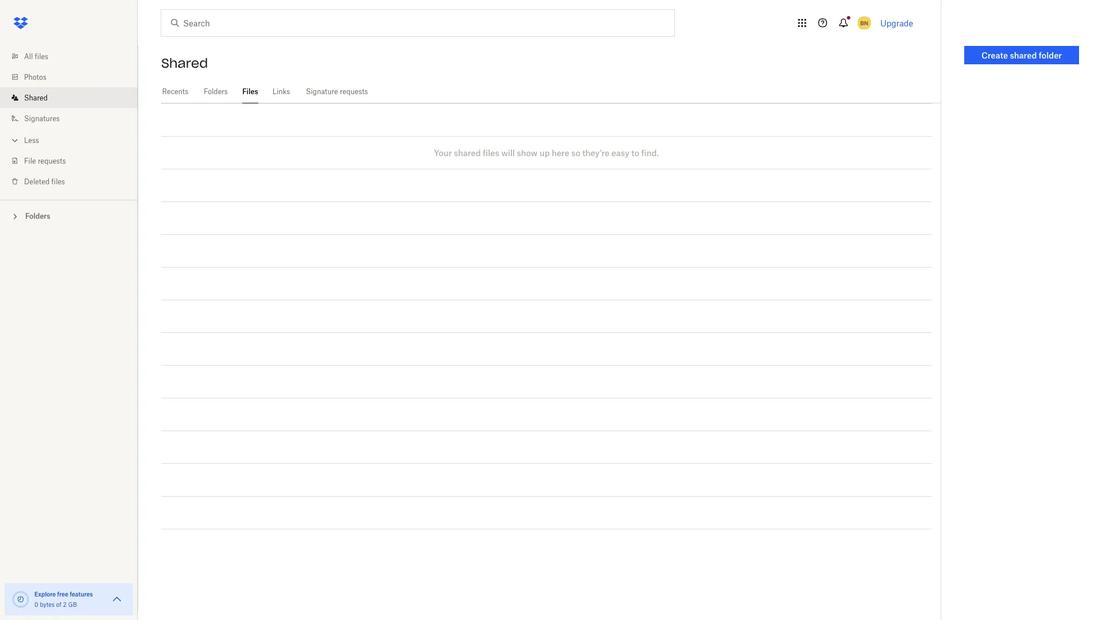 Task type: locate. For each thing, give the bounding box(es) containing it.
files right deleted
[[51, 177, 65, 186]]

requests right file
[[38, 156, 66, 165]]

1 vertical spatial shared
[[24, 93, 48, 102]]

0 horizontal spatial files
[[35, 52, 48, 61]]

all files link
[[9, 46, 138, 67]]

0 vertical spatial shared
[[161, 55, 208, 71]]

list
[[0, 39, 138, 200]]

shared right your
[[454, 148, 481, 158]]

bn
[[861, 19, 868, 26]]

so
[[572, 148, 581, 158]]

will
[[501, 148, 515, 158]]

0 horizontal spatial requests
[[38, 156, 66, 165]]

files
[[35, 52, 48, 61], [483, 148, 499, 158], [51, 177, 65, 186]]

upgrade
[[881, 18, 914, 28]]

photos
[[24, 73, 46, 81]]

shared down photos
[[24, 93, 48, 102]]

1 horizontal spatial requests
[[340, 87, 368, 96]]

bn button
[[855, 14, 874, 32]]

files right "all"
[[35, 52, 48, 61]]

1 horizontal spatial folders
[[204, 87, 228, 96]]

links link
[[272, 80, 291, 102]]

0 horizontal spatial shared
[[24, 93, 48, 102]]

files link
[[242, 80, 258, 102]]

explore
[[34, 591, 56, 598]]

create shared folder
[[982, 50, 1062, 60]]

photos link
[[9, 67, 138, 87]]

0 vertical spatial requests
[[340, 87, 368, 96]]

signature requests
[[306, 87, 368, 96]]

requests
[[340, 87, 368, 96], [38, 156, 66, 165]]

shared for your
[[454, 148, 481, 158]]

0 vertical spatial shared
[[1010, 50, 1037, 60]]

0 horizontal spatial shared
[[454, 148, 481, 158]]

1 vertical spatial shared
[[454, 148, 481, 158]]

requests inside list
[[38, 156, 66, 165]]

folders down deleted
[[25, 212, 50, 220]]

shared inside shared link
[[24, 93, 48, 102]]

1 horizontal spatial files
[[51, 177, 65, 186]]

files left will
[[483, 148, 499, 158]]

deleted
[[24, 177, 50, 186]]

signature requests link
[[304, 80, 370, 102]]

files
[[242, 87, 258, 96]]

show
[[517, 148, 538, 158]]

0 vertical spatial folders
[[204, 87, 228, 96]]

folders inside 'button'
[[25, 212, 50, 220]]

Search in folder "Dropbox" text field
[[183, 17, 651, 29]]

shared
[[161, 55, 208, 71], [24, 93, 48, 102]]

2 vertical spatial files
[[51, 177, 65, 186]]

shared
[[1010, 50, 1037, 60], [454, 148, 481, 158]]

shared up recents link
[[161, 55, 208, 71]]

shared inside button
[[1010, 50, 1037, 60]]

shared for create
[[1010, 50, 1037, 60]]

1 vertical spatial folders
[[25, 212, 50, 220]]

tab list
[[161, 80, 941, 103]]

folders
[[204, 87, 228, 96], [25, 212, 50, 220]]

your shared files will show up here so they're easy to find.
[[434, 148, 659, 158]]

they're
[[583, 148, 610, 158]]

file requests link
[[9, 150, 138, 171]]

files for deleted files
[[51, 177, 65, 186]]

0
[[34, 601, 38, 608]]

2 horizontal spatial files
[[483, 148, 499, 158]]

up
[[540, 148, 550, 158]]

explore free features 0 bytes of 2 gb
[[34, 591, 93, 608]]

less image
[[9, 135, 21, 146]]

1 vertical spatial files
[[483, 148, 499, 158]]

0 vertical spatial files
[[35, 52, 48, 61]]

signatures
[[24, 114, 60, 123]]

bytes
[[40, 601, 55, 608]]

1 vertical spatial requests
[[38, 156, 66, 165]]

0 horizontal spatial folders
[[25, 212, 50, 220]]

folders left files
[[204, 87, 228, 96]]

shared left folder
[[1010, 50, 1037, 60]]

1 horizontal spatial shared
[[1010, 50, 1037, 60]]

file requests
[[24, 156, 66, 165]]

tab list containing recents
[[161, 80, 941, 103]]

find.
[[641, 148, 659, 158]]

here
[[552, 148, 570, 158]]

less
[[24, 136, 39, 144]]

requests right signature
[[340, 87, 368, 96]]



Task type: describe. For each thing, give the bounding box(es) containing it.
files for all files
[[35, 52, 48, 61]]

easy
[[612, 148, 630, 158]]

requests for signature requests
[[340, 87, 368, 96]]

file
[[24, 156, 36, 165]]

all files
[[24, 52, 48, 61]]

all
[[24, 52, 33, 61]]

deleted files
[[24, 177, 65, 186]]

deleted files link
[[9, 171, 138, 192]]

to
[[632, 148, 640, 158]]

folders button
[[0, 207, 138, 224]]

recents
[[162, 87, 188, 96]]

folders link
[[203, 80, 229, 102]]

upgrade link
[[881, 18, 914, 28]]

quota usage element
[[11, 590, 30, 609]]

free
[[57, 591, 68, 598]]

of
[[56, 601, 61, 608]]

folder
[[1039, 50, 1062, 60]]

list containing all files
[[0, 39, 138, 200]]

shared list item
[[0, 87, 138, 108]]

recents link
[[161, 80, 189, 102]]

1 horizontal spatial shared
[[161, 55, 208, 71]]

signatures link
[[9, 108, 138, 129]]

your
[[434, 148, 452, 158]]

folders inside 'link'
[[204, 87, 228, 96]]

dropbox image
[[9, 11, 32, 34]]

create
[[982, 50, 1008, 60]]

features
[[70, 591, 93, 598]]

requests for file requests
[[38, 156, 66, 165]]

shared link
[[9, 87, 138, 108]]

create shared folder button
[[965, 46, 1079, 64]]

signature
[[306, 87, 338, 96]]

2
[[63, 601, 67, 608]]

links
[[273, 87, 290, 96]]

gb
[[68, 601, 77, 608]]



Task type: vqa. For each thing, say whether or not it's contained in the screenshot.
the requests inside Signature requests link
no



